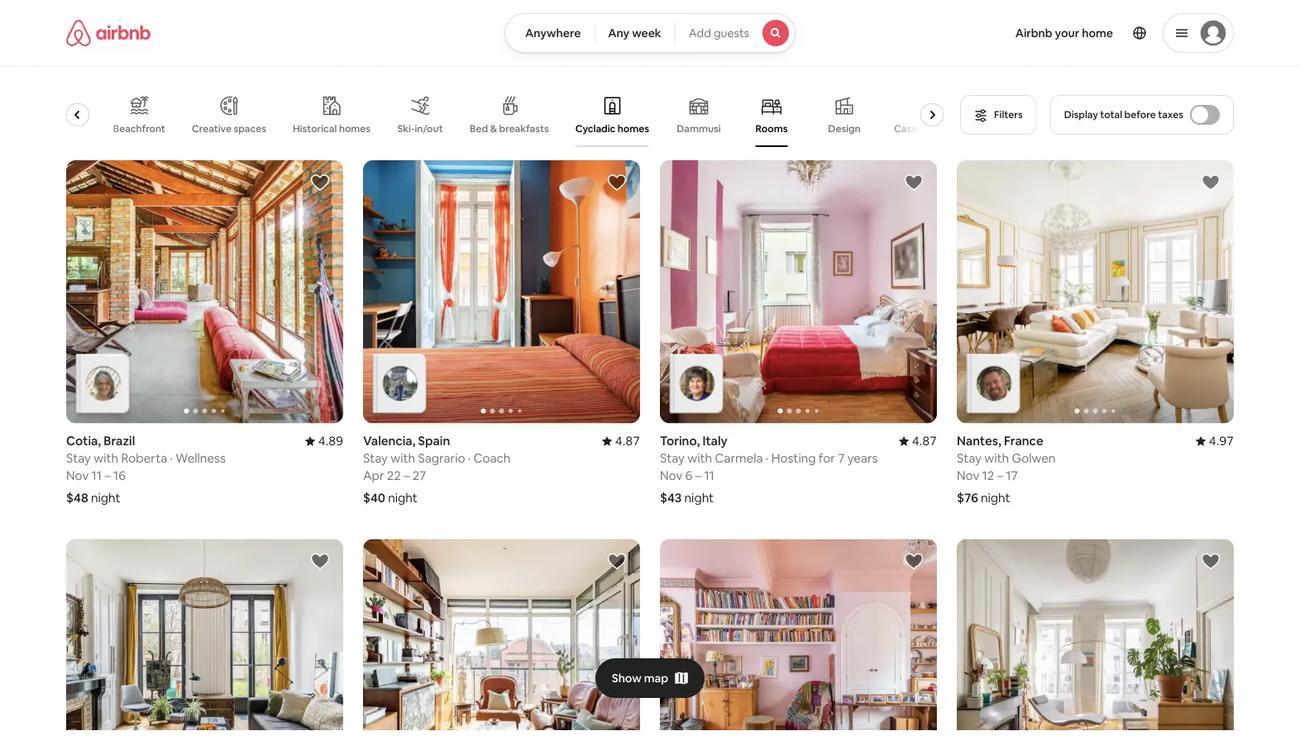 Task type: describe. For each thing, give the bounding box(es) containing it.
16
[[113, 468, 126, 484]]

ski-in/out
[[397, 122, 443, 135]]

6
[[685, 468, 692, 484]]

4.97 out of 5 average rating image
[[1196, 433, 1234, 449]]

show map button
[[595, 659, 705, 699]]

for
[[819, 451, 835, 467]]

filters button
[[960, 95, 1037, 135]]

with for torino,
[[687, 451, 712, 467]]

display total before taxes button
[[1050, 95, 1234, 135]]

homes for cycladic homes
[[618, 122, 649, 135]]

before
[[1124, 108, 1156, 121]]

$43
[[660, 490, 682, 506]]

add to wishlist: london, uk image
[[904, 552, 924, 572]]

beachfront
[[113, 122, 165, 135]]

4.87 for torino, italy stay with carmela · hosting for 7 years nov 6 – 11 $43 night
[[912, 433, 937, 449]]

with for nantes,
[[984, 451, 1009, 467]]

creative
[[192, 122, 232, 135]]

add to wishlist: valencia, spain image
[[607, 173, 627, 193]]

brazil
[[104, 433, 135, 449]]

airbnb your home link
[[1005, 16, 1123, 50]]

rooms
[[756, 122, 788, 135]]

7
[[838, 451, 845, 467]]

dammusi
[[677, 122, 721, 135]]

nantes, france stay with golwen nov 12 – 17 $76 night
[[957, 433, 1056, 506]]

hosting
[[771, 451, 816, 467]]

cycladic
[[575, 122, 616, 135]]

$40
[[363, 490, 385, 506]]

sagrario
[[418, 451, 465, 467]]

particulares
[[924, 122, 980, 135]]

any week
[[608, 26, 661, 41]]

– inside nantes, france stay with golwen nov 12 – 17 $76 night
[[997, 468, 1003, 484]]

your
[[1055, 26, 1080, 41]]

stay for stay with carmela
[[660, 451, 685, 467]]

guests
[[714, 26, 749, 41]]

add
[[689, 26, 711, 41]]

bed
[[470, 122, 488, 135]]

night inside nantes, france stay with golwen nov 12 – 17 $76 night
[[981, 490, 1010, 506]]

nov inside nantes, france stay with golwen nov 12 – 17 $76 night
[[957, 468, 979, 484]]

design
[[828, 122, 861, 135]]

stay for stay with sagrario
[[363, 451, 388, 467]]

none search field containing anywhere
[[504, 13, 796, 53]]

airbnb
[[1015, 26, 1053, 41]]

show map
[[612, 672, 668, 686]]

add to wishlist: lyon, france image
[[1201, 552, 1221, 572]]

add to wishlist: cotia, brazil image
[[310, 173, 330, 193]]

4.87 out of 5 average rating image for torino, italy stay with carmela · hosting for 7 years nov 6 – 11 $43 night
[[899, 433, 937, 449]]

coach
[[474, 451, 511, 467]]

taxes
[[1158, 108, 1183, 121]]

nov inside "cotia, brazil stay with roberta · wellness nov 11 – 16 $48 night"
[[66, 468, 89, 484]]

· for sagrario
[[468, 451, 471, 467]]

profile element
[[816, 0, 1234, 66]]

– inside valencia, spain stay with sagrario · coach apr 22 – 27 $40 night
[[404, 468, 410, 484]]

breakfasts
[[499, 122, 549, 135]]

night inside torino, italy stay with carmela · hosting for 7 years nov 6 – 11 $43 night
[[684, 490, 714, 506]]

filters
[[994, 108, 1023, 121]]

wellness
[[176, 451, 226, 467]]

nantes,
[[957, 433, 1001, 449]]

with for valencia,
[[391, 451, 415, 467]]

show
[[612, 672, 642, 686]]

roberta
[[121, 451, 167, 467]]

cycladic homes
[[575, 122, 649, 135]]

ski-
[[397, 122, 415, 135]]

12
[[982, 468, 994, 484]]



Task type: locate. For each thing, give the bounding box(es) containing it.
add to wishlist: milan, italy image
[[607, 552, 627, 572]]

3 · from the left
[[766, 451, 769, 467]]

1 horizontal spatial 11
[[704, 468, 714, 484]]

1 night from the left
[[91, 490, 120, 506]]

casas particulares
[[894, 122, 980, 135]]

bed & breakfasts
[[470, 122, 549, 135]]

in/out
[[415, 122, 443, 135]]

1 horizontal spatial nov
[[660, 468, 683, 484]]

stay for stay with roberta
[[66, 451, 91, 467]]

4.87
[[615, 433, 640, 449], [912, 433, 937, 449]]

group
[[40, 83, 980, 147], [66, 160, 343, 424], [363, 160, 640, 424], [660, 160, 937, 424], [957, 160, 1234, 424], [66, 539, 343, 732], [363, 539, 640, 732], [660, 539, 937, 732], [957, 539, 1234, 732]]

0 horizontal spatial 11
[[91, 468, 102, 484]]

stay down nantes,
[[957, 451, 982, 467]]

with
[[94, 451, 118, 467], [391, 451, 415, 467], [687, 451, 712, 467], [984, 451, 1009, 467]]

night down 12
[[981, 490, 1010, 506]]

night down 22
[[388, 490, 418, 506]]

2 stay from the left
[[363, 451, 388, 467]]

None search field
[[504, 13, 796, 53]]

· inside valencia, spain stay with sagrario · coach apr 22 – 27 $40 night
[[468, 451, 471, 467]]

3 with from the left
[[687, 451, 712, 467]]

stay down 'torino,'
[[660, 451, 685, 467]]

stay up apr
[[363, 451, 388, 467]]

add guests button
[[675, 13, 796, 53]]

any
[[608, 26, 630, 41]]

· for carmela
[[766, 451, 769, 467]]

nov inside torino, italy stay with carmela · hosting for 7 years nov 6 – 11 $43 night
[[660, 468, 683, 484]]

· left the coach
[[468, 451, 471, 467]]

0 horizontal spatial 4.87 out of 5 average rating image
[[602, 433, 640, 449]]

3 – from the left
[[695, 468, 701, 484]]

display total before taxes
[[1064, 108, 1183, 121]]

anywhere button
[[504, 13, 595, 53]]

– inside torino, italy stay with carmela · hosting for 7 years nov 6 – 11 $43 night
[[695, 468, 701, 484]]

italy
[[702, 433, 728, 449]]

3 night from the left
[[684, 490, 714, 506]]

stay inside "cotia, brazil stay with roberta · wellness nov 11 – 16 $48 night"
[[66, 451, 91, 467]]

1 4.87 out of 5 average rating image from the left
[[602, 433, 640, 449]]

11 inside torino, italy stay with carmela · hosting for 7 years nov 6 – 11 $43 night
[[704, 468, 714, 484]]

– left 17
[[997, 468, 1003, 484]]

with inside nantes, france stay with golwen nov 12 – 17 $76 night
[[984, 451, 1009, 467]]

add to wishlist: lyon, france image
[[310, 552, 330, 572]]

nov
[[66, 468, 89, 484], [660, 468, 683, 484], [957, 468, 979, 484]]

4.87 out of 5 average rating image left nantes,
[[899, 433, 937, 449]]

2 11 from the left
[[704, 468, 714, 484]]

· right roberta
[[170, 451, 173, 467]]

· for roberta
[[170, 451, 173, 467]]

airbnb your home
[[1015, 26, 1113, 41]]

stay inside valencia, spain stay with sagrario · coach apr 22 – 27 $40 night
[[363, 451, 388, 467]]

4 stay from the left
[[957, 451, 982, 467]]

night down 6
[[684, 490, 714, 506]]

1 with from the left
[[94, 451, 118, 467]]

0 horizontal spatial homes
[[339, 122, 371, 135]]

historical
[[293, 122, 337, 135]]

nov up $48
[[66, 468, 89, 484]]

11
[[91, 468, 102, 484], [704, 468, 714, 484]]

homes
[[339, 122, 371, 135], [618, 122, 649, 135]]

add to wishlist: torino, italy image
[[904, 173, 924, 193]]

27
[[413, 468, 426, 484]]

4.87 for valencia, spain stay with sagrario · coach apr 22 – 27 $40 night
[[615, 433, 640, 449]]

– left the "16"
[[104, 468, 111, 484]]

2 nov from the left
[[660, 468, 683, 484]]

11 inside "cotia, brazil stay with roberta · wellness nov 11 – 16 $48 night"
[[91, 468, 102, 484]]

homes for historical homes
[[339, 122, 371, 135]]

total
[[1100, 108, 1122, 121]]

stay
[[66, 451, 91, 467], [363, 451, 388, 467], [660, 451, 685, 467], [957, 451, 982, 467]]

with inside "cotia, brazil stay with roberta · wellness nov 11 – 16 $48 night"
[[94, 451, 118, 467]]

– right 6
[[695, 468, 701, 484]]

2 night from the left
[[388, 490, 418, 506]]

1 4.87 from the left
[[615, 433, 640, 449]]

night down the "16"
[[91, 490, 120, 506]]

1 horizontal spatial 4.87 out of 5 average rating image
[[899, 433, 937, 449]]

group containing historical homes
[[40, 83, 980, 147]]

1 · from the left
[[170, 451, 173, 467]]

1 11 from the left
[[91, 468, 102, 484]]

stay down cotia, at bottom left
[[66, 451, 91, 467]]

spaces
[[234, 122, 266, 135]]

add guests
[[689, 26, 749, 41]]

· inside "cotia, brazil stay with roberta · wellness nov 11 – 16 $48 night"
[[170, 451, 173, 467]]

4 – from the left
[[997, 468, 1003, 484]]

spain
[[418, 433, 450, 449]]

0 horizontal spatial ·
[[170, 451, 173, 467]]

week
[[632, 26, 661, 41]]

with up 12
[[984, 451, 1009, 467]]

4.87 out of 5 average rating image left 'torino,'
[[602, 433, 640, 449]]

– left 27
[[404, 468, 410, 484]]

with down "brazil"
[[94, 451, 118, 467]]

4.87 left nantes,
[[912, 433, 937, 449]]

display
[[1064, 108, 1098, 121]]

1 horizontal spatial homes
[[618, 122, 649, 135]]

anywhere
[[525, 26, 581, 41]]

4 night from the left
[[981, 490, 1010, 506]]

torino, italy stay with carmela · hosting for 7 years nov 6 – 11 $43 night
[[660, 433, 878, 506]]

2 with from the left
[[391, 451, 415, 467]]

nov left 12
[[957, 468, 979, 484]]

cotia,
[[66, 433, 101, 449]]

stay inside torino, italy stay with carmela · hosting for 7 years nov 6 – 11 $43 night
[[660, 451, 685, 467]]

22
[[387, 468, 401, 484]]

add to wishlist: nantes, france image
[[1201, 173, 1221, 193]]

with for cotia,
[[94, 451, 118, 467]]

2 – from the left
[[404, 468, 410, 484]]

&
[[490, 122, 497, 135]]

4.87 out of 5 average rating image for valencia, spain stay with sagrario · coach apr 22 – 27 $40 night
[[602, 433, 640, 449]]

·
[[170, 451, 173, 467], [468, 451, 471, 467], [766, 451, 769, 467]]

11 left the "16"
[[91, 468, 102, 484]]

apr
[[363, 468, 384, 484]]

2 horizontal spatial nov
[[957, 468, 979, 484]]

4.87 left 'torino,'
[[615, 433, 640, 449]]

1 stay from the left
[[66, 451, 91, 467]]

0 horizontal spatial 4.87
[[615, 433, 640, 449]]

4.89
[[318, 433, 343, 449]]

carmela
[[715, 451, 763, 467]]

1 nov from the left
[[66, 468, 89, 484]]

stay inside nantes, france stay with golwen nov 12 – 17 $76 night
[[957, 451, 982, 467]]

night inside "cotia, brazil stay with roberta · wellness nov 11 – 16 $48 night"
[[91, 490, 120, 506]]

farms
[[49, 122, 78, 135]]

1 – from the left
[[104, 468, 111, 484]]

2 4.87 out of 5 average rating image from the left
[[899, 433, 937, 449]]

1 horizontal spatial ·
[[468, 451, 471, 467]]

nov left 6
[[660, 468, 683, 484]]

4 with from the left
[[984, 451, 1009, 467]]

valencia, spain stay with sagrario · coach apr 22 – 27 $40 night
[[363, 433, 511, 506]]

valencia,
[[363, 433, 415, 449]]

years
[[847, 451, 878, 467]]

· left hosting
[[766, 451, 769, 467]]

any week button
[[594, 13, 675, 53]]

historical homes
[[293, 122, 371, 135]]

4.89 out of 5 average rating image
[[305, 433, 343, 449]]

$48
[[66, 490, 88, 506]]

2 · from the left
[[468, 451, 471, 467]]

1 horizontal spatial 4.87
[[912, 433, 937, 449]]

17
[[1006, 468, 1018, 484]]

golwen
[[1012, 451, 1056, 467]]

with inside valencia, spain stay with sagrario · coach apr 22 – 27 $40 night
[[391, 451, 415, 467]]

with inside torino, italy stay with carmela · hosting for 7 years nov 6 – 11 $43 night
[[687, 451, 712, 467]]

creative spaces
[[192, 122, 266, 135]]

2 4.87 from the left
[[912, 433, 937, 449]]

torino,
[[660, 433, 700, 449]]

– inside "cotia, brazil stay with roberta · wellness nov 11 – 16 $48 night"
[[104, 468, 111, 484]]

4.97
[[1209, 433, 1234, 449]]

2 horizontal spatial ·
[[766, 451, 769, 467]]

4.87 out of 5 average rating image
[[602, 433, 640, 449], [899, 433, 937, 449]]

0 horizontal spatial nov
[[66, 468, 89, 484]]

casas
[[894, 122, 922, 135]]

france
[[1004, 433, 1043, 449]]

night
[[91, 490, 120, 506], [388, 490, 418, 506], [684, 490, 714, 506], [981, 490, 1010, 506]]

map
[[644, 672, 668, 686]]

3 nov from the left
[[957, 468, 979, 484]]

homes right "historical"
[[339, 122, 371, 135]]

home
[[1082, 26, 1113, 41]]

cotia, brazil stay with roberta · wellness nov 11 – 16 $48 night
[[66, 433, 226, 506]]

$76
[[957, 490, 978, 506]]

night inside valencia, spain stay with sagrario · coach apr 22 – 27 $40 night
[[388, 490, 418, 506]]

with up 6
[[687, 451, 712, 467]]

11 right 6
[[704, 468, 714, 484]]

· inside torino, italy stay with carmela · hosting for 7 years nov 6 – 11 $43 night
[[766, 451, 769, 467]]

homes right 'cycladic'
[[618, 122, 649, 135]]

–
[[104, 468, 111, 484], [404, 468, 410, 484], [695, 468, 701, 484], [997, 468, 1003, 484]]

with up 22
[[391, 451, 415, 467]]

3 stay from the left
[[660, 451, 685, 467]]



Task type: vqa. For each thing, say whether or not it's contained in the screenshot.


